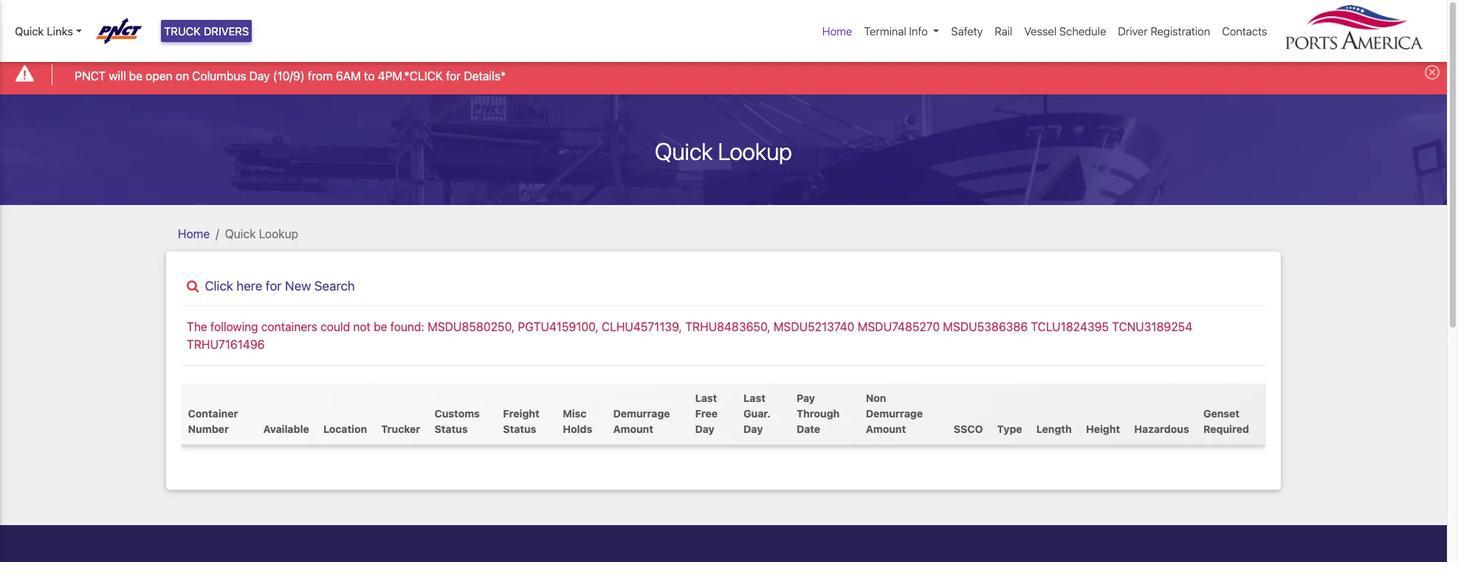 Task type: describe. For each thing, give the bounding box(es) containing it.
truck drivers
[[164, 24, 249, 38]]

close image
[[1425, 65, 1440, 80]]

rail link
[[989, 17, 1019, 45]]

search image
[[187, 280, 199, 293]]

guar.
[[744, 408, 771, 420]]

following
[[210, 320, 258, 334]]

through
[[797, 408, 840, 420]]

vessel
[[1024, 24, 1057, 38]]

safety link
[[945, 17, 989, 45]]

details*
[[464, 69, 506, 82]]

day for last free day
[[695, 423, 715, 436]]

customs
[[435, 408, 480, 420]]

to
[[364, 69, 375, 82]]

pay
[[797, 392, 815, 405]]

date
[[797, 423, 821, 436]]

rail
[[995, 24, 1013, 38]]

freight status
[[503, 408, 540, 436]]

the
[[187, 320, 207, 334]]

trhu7161496
[[187, 338, 265, 351]]

terminal
[[864, 24, 907, 38]]

msdu5213740
[[774, 320, 855, 334]]

msdu8580250,
[[428, 320, 515, 334]]

pnct
[[75, 69, 106, 82]]

click here for new search
[[205, 278, 355, 294]]

2 demurrage from the left
[[866, 408, 923, 420]]

available
[[263, 423, 309, 436]]

columbus
[[192, 69, 246, 82]]

amount inside the demurrage amount
[[613, 423, 653, 436]]

contacts
[[1222, 24, 1268, 38]]

pgtu4159100,
[[518, 320, 599, 334]]

0 vertical spatial home link
[[817, 17, 858, 45]]

found:
[[390, 320, 425, 334]]

2 horizontal spatial quick
[[655, 137, 713, 165]]

the following containers could not be found: msdu8580250, pgtu4159100, clhu4571139, trhu8483650, msdu5213740 msdu7485270 msdu5386386 tclu1824395 tcnu3189254 trhu7161496
[[187, 320, 1193, 351]]

last for last guar. day
[[744, 392, 766, 405]]

6am
[[336, 69, 361, 82]]

registration
[[1151, 24, 1211, 38]]

(10/9)
[[273, 69, 305, 82]]

non demurrage amount
[[866, 392, 923, 436]]

info
[[909, 24, 928, 38]]

driver registration
[[1118, 24, 1211, 38]]

links
[[47, 24, 73, 38]]

container number
[[188, 408, 238, 436]]

from
[[308, 69, 333, 82]]

driver
[[1118, 24, 1148, 38]]

open
[[146, 69, 173, 82]]

0 vertical spatial quick
[[15, 24, 44, 38]]

vessel schedule link
[[1019, 17, 1112, 45]]

last guar. day
[[744, 392, 771, 436]]

non
[[866, 392, 887, 405]]

freight
[[503, 408, 540, 420]]

containers
[[261, 320, 317, 334]]

search
[[314, 278, 355, 294]]

status for customs status
[[435, 423, 468, 436]]

misc holds
[[563, 408, 592, 436]]

be inside alert
[[129, 69, 143, 82]]



Task type: locate. For each thing, give the bounding box(es) containing it.
ssco
[[954, 423, 983, 436]]

home up search icon
[[178, 227, 210, 240]]

home
[[823, 24, 852, 38], [178, 227, 210, 240]]

day for last guar. day
[[744, 423, 763, 436]]

day down guar.
[[744, 423, 763, 436]]

last inside last free day
[[695, 392, 717, 405]]

could
[[321, 320, 350, 334]]

1 horizontal spatial for
[[446, 69, 461, 82]]

1 horizontal spatial home link
[[817, 17, 858, 45]]

1 last from the left
[[695, 392, 717, 405]]

trhu8483650,
[[685, 320, 771, 334]]

for inside alert
[[446, 69, 461, 82]]

pnct will be open on columbus day (10/9) from 6am to 4pm.*click for details* alert
[[0, 54, 1447, 94]]

1 horizontal spatial quick lookup
[[655, 137, 792, 165]]

click here for new search link
[[181, 278, 1266, 294]]

1 horizontal spatial be
[[374, 320, 387, 334]]

be
[[129, 69, 143, 82], [374, 320, 387, 334]]

quick links link
[[15, 23, 82, 39]]

last
[[695, 392, 717, 405], [744, 392, 766, 405]]

status down customs
[[435, 423, 468, 436]]

be right will
[[129, 69, 143, 82]]

1 horizontal spatial status
[[503, 423, 536, 436]]

0 vertical spatial be
[[129, 69, 143, 82]]

msdu7485270
[[858, 320, 940, 334]]

1 amount from the left
[[613, 423, 653, 436]]

click
[[205, 278, 233, 294]]

lookup
[[718, 137, 792, 165], [259, 227, 298, 240]]

msdu5386386
[[943, 320, 1028, 334]]

container
[[188, 408, 238, 420]]

home inside home "link"
[[823, 24, 852, 38]]

0 horizontal spatial status
[[435, 423, 468, 436]]

demurrage right the misc holds
[[613, 408, 670, 420]]

safety
[[951, 24, 983, 38]]

status inside customs status
[[435, 423, 468, 436]]

for right here
[[266, 278, 282, 294]]

amount down non
[[866, 423, 906, 436]]

clhu4571139,
[[602, 320, 682, 334]]

will
[[109, 69, 126, 82]]

1 horizontal spatial demurrage
[[866, 408, 923, 420]]

be inside the following containers could not be found: msdu8580250, pgtu4159100, clhu4571139, trhu8483650, msdu5213740 msdu7485270 msdu5386386 tclu1824395 tcnu3189254 trhu7161496
[[374, 320, 387, 334]]

0 horizontal spatial quick lookup
[[225, 227, 298, 240]]

0 horizontal spatial home link
[[178, 227, 210, 240]]

amount right holds
[[613, 423, 653, 436]]

drivers
[[204, 24, 249, 38]]

schedule
[[1060, 24, 1106, 38]]

day inside last free day
[[695, 423, 715, 436]]

location
[[323, 423, 367, 436]]

length
[[1037, 423, 1072, 436]]

driver registration link
[[1112, 17, 1216, 45]]

2 status from the left
[[503, 423, 536, 436]]

status down freight
[[503, 423, 536, 436]]

1 horizontal spatial amount
[[866, 423, 906, 436]]

free
[[695, 408, 718, 420]]

4pm.*click
[[378, 69, 443, 82]]

genset required
[[1204, 408, 1249, 436]]

1 vertical spatial lookup
[[259, 227, 298, 240]]

on
[[176, 69, 189, 82]]

home link left terminal
[[817, 17, 858, 45]]

pay through date
[[797, 392, 840, 436]]

amount
[[613, 423, 653, 436], [866, 423, 906, 436]]

2 amount from the left
[[866, 423, 906, 436]]

1 vertical spatial home link
[[178, 227, 210, 240]]

misc
[[563, 408, 587, 420]]

1 vertical spatial be
[[374, 320, 387, 334]]

tclu1824395
[[1031, 320, 1109, 334]]

0 horizontal spatial quick
[[15, 24, 44, 38]]

home left terminal
[[823, 24, 852, 38]]

demurrage down non
[[866, 408, 923, 420]]

amount inside "non demurrage amount"
[[866, 423, 906, 436]]

pnct will be open on columbus day (10/9) from 6am to 4pm.*click for details* link
[[75, 67, 506, 85]]

0 horizontal spatial last
[[695, 392, 717, 405]]

quick links
[[15, 24, 73, 38]]

day left (10/9)
[[249, 69, 270, 82]]

genset
[[1204, 408, 1240, 420]]

day
[[249, 69, 270, 82], [695, 423, 715, 436], [744, 423, 763, 436]]

2 horizontal spatial day
[[744, 423, 763, 436]]

last free day
[[695, 392, 718, 436]]

1 horizontal spatial quick
[[225, 227, 256, 240]]

0 horizontal spatial day
[[249, 69, 270, 82]]

be right not
[[374, 320, 387, 334]]

customs status
[[435, 408, 480, 436]]

1 horizontal spatial lookup
[[718, 137, 792, 165]]

truck
[[164, 24, 201, 38]]

status
[[435, 423, 468, 436], [503, 423, 536, 436]]

status for freight status
[[503, 423, 536, 436]]

1 vertical spatial quick
[[655, 137, 713, 165]]

0 horizontal spatial demurrage
[[613, 408, 670, 420]]

not
[[353, 320, 371, 334]]

for left details*
[[446, 69, 461, 82]]

0 horizontal spatial lookup
[[259, 227, 298, 240]]

1 status from the left
[[435, 423, 468, 436]]

height
[[1086, 423, 1120, 436]]

0 vertical spatial quick lookup
[[655, 137, 792, 165]]

hazardous
[[1134, 423, 1189, 436]]

1 demurrage from the left
[[613, 408, 670, 420]]

last up free
[[695, 392, 717, 405]]

last up guar.
[[744, 392, 766, 405]]

last for last free day
[[695, 392, 717, 405]]

holds
[[563, 423, 592, 436]]

1 horizontal spatial day
[[695, 423, 715, 436]]

type
[[997, 423, 1022, 436]]

number
[[188, 423, 229, 436]]

last inside last guar. day
[[744, 392, 766, 405]]

0 vertical spatial lookup
[[718, 137, 792, 165]]

day down free
[[695, 423, 715, 436]]

for
[[446, 69, 461, 82], [266, 278, 282, 294]]

1 horizontal spatial home
[[823, 24, 852, 38]]

1 vertical spatial quick lookup
[[225, 227, 298, 240]]

quick
[[15, 24, 44, 38], [655, 137, 713, 165], [225, 227, 256, 240]]

demurrage amount
[[613, 408, 670, 436]]

terminal info
[[864, 24, 928, 38]]

1 vertical spatial home
[[178, 227, 210, 240]]

status inside freight status
[[503, 423, 536, 436]]

tcnu3189254
[[1112, 320, 1193, 334]]

home link
[[817, 17, 858, 45], [178, 227, 210, 240]]

trucker
[[381, 423, 420, 436]]

terminal info link
[[858, 17, 945, 45]]

0 horizontal spatial home
[[178, 227, 210, 240]]

0 vertical spatial home
[[823, 24, 852, 38]]

truck drivers link
[[161, 20, 252, 42]]

demurrage
[[613, 408, 670, 420], [866, 408, 923, 420]]

1 vertical spatial for
[[266, 278, 282, 294]]

new
[[285, 278, 311, 294]]

0 horizontal spatial be
[[129, 69, 143, 82]]

2 last from the left
[[744, 392, 766, 405]]

0 horizontal spatial amount
[[613, 423, 653, 436]]

required
[[1204, 423, 1249, 436]]

contacts link
[[1216, 17, 1273, 45]]

home link up search icon
[[178, 227, 210, 240]]

day inside alert
[[249, 69, 270, 82]]

2 vertical spatial quick
[[225, 227, 256, 240]]

1 horizontal spatial last
[[744, 392, 766, 405]]

day inside last guar. day
[[744, 423, 763, 436]]

here
[[237, 278, 262, 294]]

vessel schedule
[[1024, 24, 1106, 38]]

0 horizontal spatial for
[[266, 278, 282, 294]]

pnct will be open on columbus day (10/9) from 6am to 4pm.*click for details*
[[75, 69, 506, 82]]

0 vertical spatial for
[[446, 69, 461, 82]]



Task type: vqa. For each thing, say whether or not it's contained in the screenshot.
the Search
yes



